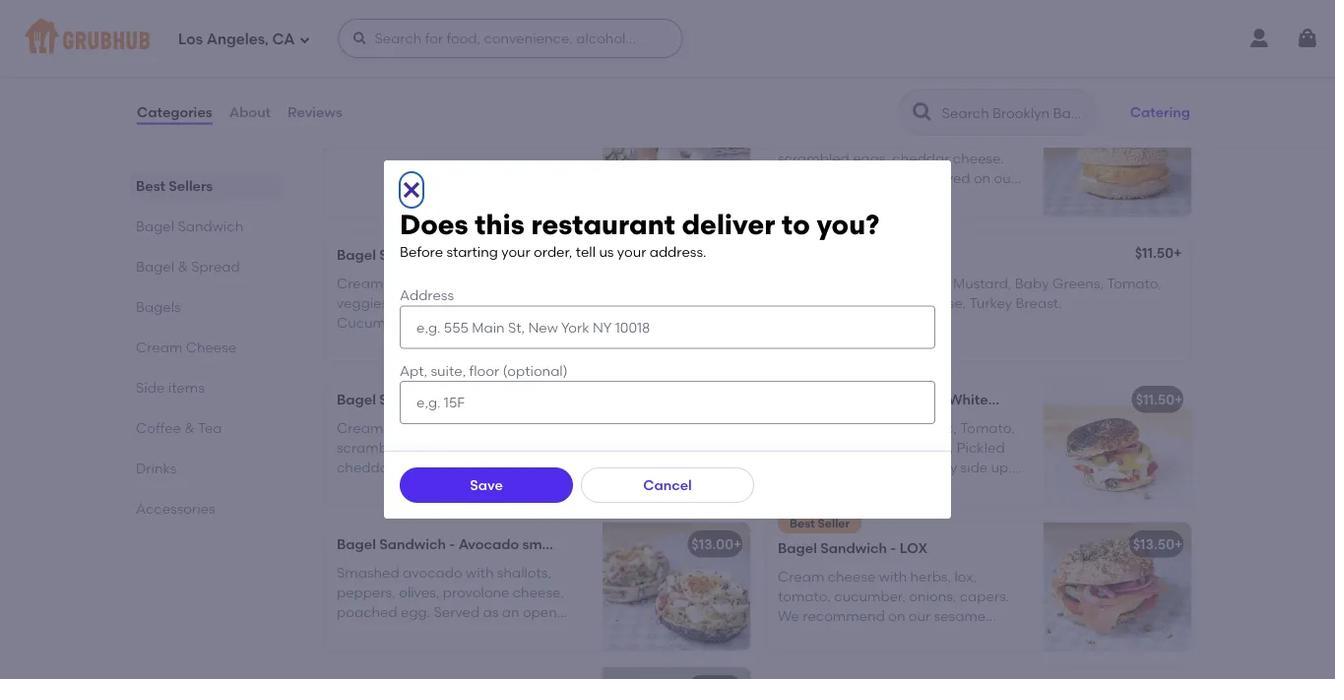 Task type: vqa. For each thing, say whether or not it's contained in the screenshot.
our within Cream Cheese with Garlic, Tomato, Avocado, White fish salad, Pickled Onions, Capers, Egg Sunny side up. We recommend in our Everything bagel
yes



Task type: describe. For each thing, give the bounding box(es) containing it.
does this restaurant deliver to you? before starting your order, tell us your address.
[[400, 209, 880, 260]]

coffee & tea tab
[[136, 418, 274, 438]]

sandwich inside tab
[[178, 218, 244, 234]]

drinks
[[136, 460, 177, 477]]

breast.
[[1016, 295, 1062, 312]]

bagel for lox
[[778, 541, 818, 557]]

Search Brooklyn Bagel Bakery search field
[[941, 103, 1091, 122]]

about
[[229, 104, 271, 121]]

an
[[502, 604, 520, 621]]

spread
[[191, 258, 240, 275]]

salad
[[1022, 392, 1060, 409]]

own
[[529, 106, 560, 123]]

bagels tab
[[136, 297, 274, 317]]

cheddar
[[893, 150, 950, 167]]

cream cheese with garlic, scrambled eggs, cheddar cheese. we recommend to be served on our everything bagel
[[778, 130, 1017, 207]]

bagel sandwich - avocado smash image
[[603, 523, 751, 651]]

(optional)
[[503, 363, 568, 379]]

cheese for bagel sandwich - lox
[[828, 568, 876, 585]]

sandwich for veggie
[[379, 247, 446, 264]]

bagel sandwich - veggie
[[337, 247, 505, 264]]

los angeles, ca
[[178, 31, 295, 48]]

starting
[[447, 244, 498, 260]]

floor
[[469, 363, 500, 379]]

1 horizontal spatial svg image
[[1296, 27, 1320, 50]]

side
[[961, 460, 988, 476]]

veggie
[[459, 247, 505, 264]]

e,g. 15F search field
[[400, 381, 936, 424]]

build
[[459, 106, 493, 123]]

address
[[400, 287, 454, 304]]

on inside cream cheese with herbs, lox, tomato, cucumber, onions, capers. we recommend on our sesame bagel.
[[889, 608, 906, 625]]

recommend inside cream cheese with garlic, scrambled eggs, cheddar cheese. we recommend to be served on our everything bagel
[[803, 170, 885, 187]]

cheese for cream cheese with dijon mustard, baby greens, tomato, pickled onions, brie cheese, turkey breast.
[[828, 275, 879, 292]]

garlic,
[[911, 130, 952, 147]]

cream for cream cheese veggie with pickled veggies, tomato, pickled onions, cucumber.
[[337, 275, 384, 292]]

bagel for bacon
[[337, 392, 376, 409]]

to inside does this restaurant deliver to you? before starting your order, tell us your address.
[[782, 209, 810, 242]]

$13.50
[[1134, 537, 1175, 553]]

bacon
[[459, 392, 502, 409]]

& up garlic,
[[930, 102, 940, 119]]

cream cheese
[[136, 339, 237, 356]]

sandwich for build
[[379, 106, 446, 123]]

onions, inside cream cheese veggie with pickled veggies, tomato, pickled onions, cucumber.
[[505, 295, 555, 312]]

our inside cream cheese with garlic, scrambled eggs, cheddar cheese. we recommend to be served on our everything bagel
[[994, 170, 1017, 187]]

sandwich for egg
[[821, 102, 888, 119]]

cream inside tab
[[136, 339, 183, 356]]

& left "tea"
[[185, 420, 195, 436]]

bagel sandwich - avocado smash
[[337, 537, 567, 553]]

poached
[[337, 604, 398, 621]]

1 vertical spatial $11.50
[[1136, 392, 1175, 409]]

capers,
[[832, 460, 885, 476]]

cream for cream cheese with herbs, lox, tomato, cucumber, onions, capers. we recommend on our sesame bagel.
[[778, 568, 825, 585]]

drinks tab
[[136, 458, 274, 479]]

1 vertical spatial svg image
[[400, 178, 424, 202]]

turkey
[[970, 295, 1013, 312]]

egg.
[[401, 604, 431, 621]]

$13.50 +
[[1134, 537, 1184, 553]]

we inside cream cheese with herbs, lox, tomato, cucumber, onions, capers. we recommend on our sesame bagel.
[[778, 608, 800, 625]]

1 vertical spatial $11.50 +
[[1136, 392, 1184, 409]]

smashed avocado with shallots, peppers, olives, provolone cheese, poached egg. served as an open face sandwich. we recommend to use our plain bagel.
[[337, 564, 565, 661]]

cheese for bagel sandwich - veggie
[[387, 275, 435, 292]]

scrambled
[[778, 150, 850, 167]]

save button
[[400, 468, 573, 503]]

with inside cream cheese veggie with pickled veggies, tomato, pickled onions, cucumber.
[[486, 275, 514, 292]]

lox
[[900, 541, 928, 557]]

cream cheese with herbs, lox, tomato, cucumber, onions, capers. we recommend on our sesame bagel.
[[778, 568, 1010, 645]]

cream cheese with dijon mustard, baby greens, tomato, pickled onions, brie cheese, turkey breast.
[[778, 275, 1162, 312]]

sandwich up the bagel sandwich - build your own at the top of page
[[387, 43, 489, 68]]

bagel sandwich -  egg & cheese image
[[1044, 89, 1192, 217]]

bagel. inside "smashed avocado with shallots, peppers, olives, provolone cheese, poached egg. served as an open face sandwich. we recommend to use our plain bagel."
[[425, 644, 467, 661]]

we inside cream cheese with garlic, scrambled eggs, cheddar cheese. we recommend to be served on our everything bagel
[[778, 170, 800, 187]]

lox,
[[955, 568, 977, 585]]

cream for cream cheese with dijon mustard, baby greens, tomato, pickled onions, brie cheese, turkey breast.
[[778, 275, 825, 292]]

bagel sandwich inside tab
[[136, 218, 244, 234]]

cream for cream cheese with garlic, tomato, avocado, white fish salad, pickled onions, capers, egg sunny side up. we recommend in our everything bagel
[[778, 420, 825, 436]]

tomato,
[[778, 588, 831, 605]]

olives,
[[399, 584, 440, 601]]

sandwich for smoke
[[821, 392, 888, 409]]

smashed
[[337, 564, 400, 581]]

bagel for egg
[[778, 102, 818, 119]]

$13.00 +
[[692, 537, 742, 553]]

restaurant
[[531, 209, 676, 242]]

items
[[168, 379, 205, 396]]

egg inside cream cheese with garlic, tomato, avocado, white fish salad, pickled onions, capers, egg sunny side up. we recommend in our everything bagel
[[888, 460, 914, 476]]

cheese for cream cheese with garlic, tomato, avocado, white fish salad, pickled onions, capers, egg sunny side up. we recommend in our everything bagel
[[828, 420, 879, 436]]

cancel button
[[581, 468, 755, 503]]

with for bagel sandwich -  egg & cheese
[[879, 130, 907, 147]]

los
[[178, 31, 203, 48]]

bagel. inside cream cheese with herbs, lox, tomato, cucumber, onions, capers. we recommend on our sesame bagel.
[[778, 628, 820, 645]]

shallots,
[[497, 564, 552, 581]]

tomato, inside cream cheese with dijon mustard, baby greens, tomato, pickled onions, brie cheese, turkey breast.
[[1108, 275, 1162, 292]]

plain
[[389, 644, 422, 661]]

we inside "smashed avocado with shallots, peppers, olives, provolone cheese, poached egg. served as an open face sandwich. we recommend to use our plain bagel."
[[441, 624, 463, 641]]

about button
[[228, 77, 272, 148]]

pickled down veggie
[[453, 295, 501, 312]]

- for smoke
[[891, 392, 897, 409]]

accessories tab
[[136, 498, 274, 519]]

0 vertical spatial egg
[[900, 102, 926, 119]]

cheese inside button
[[613, 392, 661, 409]]

before
[[400, 244, 443, 260]]

recommend inside cream cheese with herbs, lox, tomato, cucumber, onions, capers. we recommend on our sesame bagel.
[[803, 608, 885, 625]]

0 vertical spatial bagel sandwich
[[321, 43, 489, 68]]

avocado
[[403, 564, 463, 581]]

bagel for smoke
[[778, 392, 818, 409]]

our inside "smashed avocado with shallots, peppers, olives, provolone cheese, poached egg. served as an open face sandwich. we recommend to use our plain bagel."
[[363, 644, 385, 661]]

served
[[926, 170, 971, 187]]

bagel inside cream cheese with garlic, scrambled eggs, cheddar cheese. we recommend to be served on our everything bagel
[[852, 190, 891, 207]]

best for best seller
[[790, 516, 815, 531]]

sellers
[[169, 177, 213, 194]]

sunny
[[917, 460, 958, 476]]

you?
[[817, 209, 880, 242]]

with for bagel sandwich - smoke white fish salad
[[882, 420, 910, 436]]

our inside cream cheese with herbs, lox, tomato, cucumber, onions, capers. we recommend on our sesame bagel.
[[909, 608, 931, 625]]

accessories
[[136, 500, 215, 517]]

your inside bagel sandwich - build your own button
[[496, 106, 526, 123]]

to inside cream cheese with garlic, scrambled eggs, cheddar cheese. we recommend to be served on our everything bagel
[[889, 170, 903, 187]]

fish
[[992, 392, 1019, 409]]

bagel sandwich - build your own button
[[325, 89, 751, 217]]

onions,
[[910, 588, 957, 605]]

bagel sandwich - pastrami image
[[603, 668, 751, 680]]

$13.00
[[692, 537, 734, 553]]

0 vertical spatial white
[[949, 392, 989, 409]]

open
[[523, 604, 557, 621]]

side items tab
[[136, 377, 274, 398]]

0 horizontal spatial avocado
[[459, 537, 519, 553]]

bagel for veggie
[[337, 247, 376, 264]]

baby
[[1015, 275, 1050, 292]]

tea
[[198, 420, 222, 436]]

does
[[400, 209, 469, 242]]

cheese,
[[513, 584, 565, 601]]

with
[[882, 275, 913, 292]]

cancel
[[643, 477, 692, 494]]

tomato, inside cream cheese with garlic, tomato, avocado, white fish salad, pickled onions, capers, egg sunny side up. we recommend in our everything bagel
[[961, 420, 1016, 436]]

provolone
[[443, 584, 510, 601]]

- for egg
[[891, 102, 897, 119]]

0 horizontal spatial svg image
[[299, 34, 311, 46]]

as
[[483, 604, 499, 621]]

e,g. 555 Main St, New York NY 10018 search field
[[400, 306, 936, 349]]

cheese.
[[953, 150, 1005, 167]]

tomato, inside cream cheese veggie with pickled veggies, tomato, pickled onions, cucumber.
[[395, 295, 450, 312]]

- for lox
[[891, 541, 897, 557]]

tell
[[576, 244, 596, 260]]

catering button
[[1122, 91, 1200, 134]]



Task type: locate. For each thing, give the bounding box(es) containing it.
0 vertical spatial svg image
[[352, 31, 368, 46]]

main navigation navigation
[[0, 0, 1336, 77]]

bagel
[[852, 190, 891, 207], [778, 500, 817, 516]]

bagel sandwich - build your own image
[[603, 89, 751, 217]]

bagel. down tomato,
[[778, 628, 820, 645]]

- left lox
[[891, 541, 897, 557]]

veggie
[[438, 275, 483, 292]]

with for bagel sandwich - avocado smash
[[466, 564, 494, 581]]

sandwich for avocado
[[379, 537, 446, 553]]

1 vertical spatial egg
[[506, 392, 532, 409]]

cheese left with
[[828, 275, 879, 292]]

avocado up the shallots,
[[459, 537, 519, 553]]

avocado inside bagel sandwich - bacon egg avocado & cheese button
[[535, 392, 596, 409]]

search icon image
[[911, 100, 935, 124]]

2 horizontal spatial to
[[889, 170, 903, 187]]

sandwich left build
[[379, 106, 446, 123]]

cheese down 'e,g. 555 main st, new york ny 10018' search field
[[613, 392, 661, 409]]

cheese for bagel sandwich -  egg & cheese
[[828, 130, 876, 147]]

we up everything
[[778, 170, 800, 187]]

sandwich.
[[370, 624, 438, 641]]

to down everything
[[782, 209, 810, 242]]

1 vertical spatial to
[[782, 209, 810, 242]]

avocado
[[535, 392, 596, 409], [459, 537, 519, 553]]

your right us
[[617, 244, 647, 260]]

to
[[889, 170, 903, 187], [782, 209, 810, 242], [552, 624, 565, 641]]

sandwich up avocado
[[379, 537, 446, 553]]

0 vertical spatial to
[[889, 170, 903, 187]]

bagel sandwich tab
[[136, 216, 274, 236]]

use
[[337, 644, 360, 661]]

cheese
[[828, 130, 876, 147], [387, 275, 435, 292], [613, 392, 661, 409], [828, 568, 876, 585]]

- left build
[[450, 106, 455, 123]]

1 horizontal spatial bagel sandwich
[[321, 43, 489, 68]]

smash
[[523, 537, 567, 553]]

- for veggie
[[450, 247, 455, 264]]

svg image up 'does'
[[400, 178, 424, 202]]

bagel sandwich - build your own
[[337, 106, 560, 123]]

white left fish
[[949, 392, 989, 409]]

on down cucumber,
[[889, 608, 906, 625]]

peppers,
[[337, 584, 396, 601]]

smoke
[[900, 392, 946, 409]]

tomato, right greens, on the right of page
[[1108, 275, 1162, 292]]

bagel sandwich - lox image
[[1044, 523, 1192, 651]]

pickled inside cream cheese with dijon mustard, baby greens, tomato, pickled onions, brie cheese, turkey breast.
[[778, 295, 826, 312]]

our right the use
[[363, 644, 385, 661]]

cheese inside cream cheese with dijon mustard, baby greens, tomato, pickled onions, brie cheese, turkey breast.
[[828, 275, 879, 292]]

+ for bagel sandwich - smoke white fish salad
[[1175, 392, 1184, 409]]

1 horizontal spatial white
[[949, 392, 989, 409]]

our down the onions,
[[909, 608, 931, 625]]

bagel up best seller
[[778, 500, 817, 516]]

2 horizontal spatial tomato,
[[1108, 275, 1162, 292]]

cream up veggies, at the top
[[337, 275, 384, 292]]

egg inside button
[[506, 392, 532, 409]]

- for build
[[450, 106, 455, 123]]

eggs,
[[853, 150, 890, 167]]

1 horizontal spatial on
[[974, 170, 991, 187]]

0 horizontal spatial onions,
[[505, 295, 555, 312]]

dijon
[[916, 275, 950, 292]]

cream down bagels
[[136, 339, 183, 356]]

0 vertical spatial tomato,
[[1108, 275, 1162, 292]]

recommend inside "smashed avocado with shallots, peppers, olives, provolone cheese, poached egg. served as an open face sandwich. we recommend to use our plain bagel."
[[466, 624, 548, 641]]

cheese right search icon
[[944, 102, 995, 119]]

with up cucumber,
[[879, 568, 907, 585]]

svg image right ca
[[352, 31, 368, 46]]

$10.50 +
[[1133, 102, 1184, 119]]

us
[[599, 244, 614, 260]]

cream inside cream cheese with herbs, lox, tomato, cucumber, onions, capers. we recommend on our sesame bagel.
[[778, 568, 825, 585]]

onions, inside cream cheese with dijon mustard, baby greens, tomato, pickled onions, brie cheese, turkey breast.
[[830, 295, 880, 312]]

we down avocado,
[[778, 480, 800, 496]]

+ for bagel sandwich -  egg & cheese
[[1175, 102, 1184, 119]]

cheese inside tab
[[186, 339, 237, 356]]

1 horizontal spatial onions,
[[778, 460, 829, 476]]

face
[[337, 624, 367, 641]]

recommend down capers,
[[803, 480, 885, 496]]

1 vertical spatial $10.50
[[692, 247, 734, 264]]

our inside cream cheese with garlic, tomato, avocado, white fish salad, pickled onions, capers, egg sunny side up. we recommend in our everything bagel
[[904, 480, 926, 496]]

- left search icon
[[891, 102, 897, 119]]

categories button
[[136, 77, 213, 148]]

seller
[[818, 516, 850, 531]]

with down bagel sandwich -  egg & cheese
[[879, 130, 907, 147]]

ca
[[272, 31, 295, 48]]

recommend down eggs, on the right top of the page
[[803, 170, 885, 187]]

best
[[136, 177, 165, 194], [790, 516, 815, 531]]

cream cheese tab
[[136, 337, 274, 358]]

to inside "smashed avocado with shallots, peppers, olives, provolone cheese, poached egg. served as an open face sandwich. we recommend to use our plain bagel."
[[552, 624, 565, 641]]

0 horizontal spatial bagel
[[778, 500, 817, 516]]

deliver
[[682, 209, 776, 242]]

greens,
[[1053, 275, 1104, 292]]

0 vertical spatial $11.50
[[1135, 245, 1174, 262]]

avocado,
[[778, 440, 841, 456]]

+ for bagel sandwich - avocado smash
[[734, 537, 742, 553]]

1 vertical spatial best
[[790, 516, 815, 531]]

on inside cream cheese with garlic, scrambled eggs, cheddar cheese. we recommend to be served on our everything bagel
[[974, 170, 991, 187]]

1 horizontal spatial avocado
[[535, 392, 596, 409]]

1 horizontal spatial bagel
[[852, 190, 891, 207]]

best seller
[[790, 516, 850, 531]]

pickled inside cream cheese with garlic, tomato, avocado, white fish salad, pickled onions, capers, egg sunny side up. we recommend in our everything bagel
[[957, 440, 1005, 456]]

0 vertical spatial $11.50 +
[[1135, 245, 1183, 262]]

0 vertical spatial best
[[136, 177, 165, 194]]

everything
[[929, 480, 999, 496]]

0 horizontal spatial on
[[889, 608, 906, 625]]

with
[[879, 130, 907, 147], [486, 275, 514, 292], [882, 420, 910, 436], [466, 564, 494, 581], [879, 568, 907, 585]]

2 vertical spatial tomato,
[[961, 420, 1016, 436]]

bagels
[[136, 298, 181, 315]]

0 horizontal spatial to
[[552, 624, 565, 641]]

+
[[1175, 102, 1184, 119], [1174, 245, 1183, 262], [1175, 392, 1184, 409], [734, 537, 742, 553], [1175, 537, 1184, 553]]

1 horizontal spatial $10.50
[[1133, 102, 1175, 119]]

onions, down order,
[[505, 295, 555, 312]]

egg up garlic,
[[900, 102, 926, 119]]

best sellers tab
[[136, 175, 274, 196]]

cream down 'you?'
[[778, 275, 825, 292]]

best inside best sellers tab
[[136, 177, 165, 194]]

best for best sellers
[[136, 177, 165, 194]]

sandwich down seller
[[821, 541, 888, 557]]

sandwich up avocado,
[[821, 392, 888, 409]]

0 horizontal spatial tomato,
[[395, 295, 450, 312]]

1 vertical spatial on
[[889, 608, 906, 625]]

cheese up eggs, on the right top of the page
[[828, 130, 876, 147]]

bagel sandwich up the bagel sandwich - build your own at the top of page
[[321, 43, 489, 68]]

0 horizontal spatial $10.50
[[692, 247, 734, 264]]

1 horizontal spatial svg image
[[400, 178, 424, 202]]

bagel inside cream cheese with garlic, tomato, avocado, white fish salad, pickled onions, capers, egg sunny side up. we recommend in our everything bagel
[[778, 500, 817, 516]]

our
[[994, 170, 1017, 187], [904, 480, 926, 496], [909, 608, 931, 625], [363, 644, 385, 661]]

cream inside cream cheese with dijon mustard, baby greens, tomato, pickled onions, brie cheese, turkey breast.
[[778, 275, 825, 292]]

recommend down cucumber,
[[803, 608, 885, 625]]

bagel for build
[[337, 106, 376, 123]]

pickled up side
[[957, 440, 1005, 456]]

0 horizontal spatial bagel sandwich
[[136, 218, 244, 234]]

pickled down 'you?'
[[778, 295, 826, 312]]

0 horizontal spatial svg image
[[352, 31, 368, 46]]

address.
[[650, 244, 707, 260]]

cream up scrambled
[[778, 130, 825, 147]]

sandwich up eggs, on the right top of the page
[[821, 102, 888, 119]]

cream up tomato,
[[778, 568, 825, 585]]

cheese inside cream cheese with herbs, lox, tomato, cucumber, onions, capers. we recommend on our sesame bagel.
[[828, 568, 876, 585]]

cream cheese with garlic, tomato, avocado, white fish salad, pickled onions, capers, egg sunny side up. we recommend in our everything bagel
[[778, 420, 1016, 516]]

bagel sandwich - bacon egg avocado & cheese button
[[325, 379, 751, 507]]

white
[[949, 392, 989, 409], [845, 440, 884, 456]]

pickled down order,
[[518, 275, 566, 292]]

1 vertical spatial tomato,
[[395, 295, 450, 312]]

1 horizontal spatial to
[[782, 209, 810, 242]]

with inside cream cheese with herbs, lox, tomato, cucumber, onions, capers. we recommend on our sesame bagel.
[[879, 568, 907, 585]]

your left own
[[496, 106, 526, 123]]

reviews
[[288, 104, 343, 121]]

tomato, down fish
[[961, 420, 1016, 436]]

in
[[889, 480, 901, 496]]

cheese down the bagels tab
[[186, 339, 237, 356]]

this
[[475, 209, 525, 242]]

served
[[434, 604, 480, 621]]

- up avocado
[[450, 537, 455, 553]]

& down 'e,g. 555 main st, new york ny 10018' search field
[[599, 392, 610, 409]]

svg image
[[352, 31, 368, 46], [400, 178, 424, 202]]

1 vertical spatial white
[[845, 440, 884, 456]]

be
[[906, 170, 923, 187]]

cheese inside cream cheese with garlic, scrambled eggs, cheddar cheese. we recommend to be served on our everything bagel
[[828, 130, 876, 147]]

brie
[[884, 295, 909, 312]]

bagel sandwich - smoke white fish salad
[[778, 392, 1060, 409]]

white up capers,
[[845, 440, 884, 456]]

bagel sandwich - smoke white fish salad image
[[1044, 379, 1192, 507]]

bagel sandwich - bacon egg avocado & cheese image
[[603, 379, 751, 507]]

cream for cream cheese with garlic, scrambled eggs, cheddar cheese. we recommend to be served on our everything bagel
[[778, 130, 825, 147]]

& left spread at the top
[[178, 258, 188, 275]]

sandwich down "apt,"
[[379, 392, 446, 409]]

with for bagel sandwich - lox
[[879, 568, 907, 585]]

$11.50 +
[[1135, 245, 1183, 262], [1136, 392, 1184, 409]]

$10.50 for $10.50
[[692, 247, 734, 264]]

categories
[[137, 104, 212, 121]]

0 vertical spatial avocado
[[535, 392, 596, 409]]

bagel sandwich - lox
[[778, 541, 928, 557]]

cream up avocado,
[[778, 420, 825, 436]]

0 horizontal spatial best
[[136, 177, 165, 194]]

2 vertical spatial egg
[[888, 460, 914, 476]]

- for bacon
[[450, 392, 455, 409]]

1 horizontal spatial tomato,
[[961, 420, 1016, 436]]

cheese inside cream cheese with garlic, tomato, avocado, white fish salad, pickled onions, capers, egg sunny side up. we recommend in our everything bagel
[[828, 420, 879, 436]]

with inside cream cheese with garlic, tomato, avocado, white fish salad, pickled onions, capers, egg sunny side up. we recommend in our everything bagel
[[882, 420, 910, 436]]

cheese up cucumber,
[[828, 568, 876, 585]]

tomato, down veggie
[[395, 295, 450, 312]]

& inside button
[[599, 392, 610, 409]]

svg image inside main navigation navigation
[[352, 31, 368, 46]]

apt,
[[400, 363, 428, 379]]

cheese inside cream cheese veggie with pickled veggies, tomato, pickled onions, cucumber.
[[387, 275, 435, 292]]

we down tomato,
[[778, 608, 800, 625]]

- left bacon
[[450, 392, 455, 409]]

with inside "smashed avocado with shallots, peppers, olives, provolone cheese, poached egg. served as an open face sandwich. we recommend to use our plain bagel."
[[466, 564, 494, 581]]

- left the smoke
[[891, 392, 897, 409]]

coffee & tea
[[136, 420, 222, 436]]

- for avocado
[[450, 537, 455, 553]]

-
[[891, 102, 897, 119], [450, 106, 455, 123], [450, 247, 455, 264], [450, 392, 455, 409], [891, 392, 897, 409], [450, 537, 455, 553], [891, 541, 897, 557]]

sandwich for bacon
[[379, 392, 446, 409]]

sandwich up spread at the top
[[178, 218, 244, 234]]

1 horizontal spatial bagel.
[[778, 628, 820, 645]]

avocado down (optional)
[[535, 392, 596, 409]]

cream inside cream cheese with garlic, scrambled eggs, cheddar cheese. we recommend to be served on our everything bagel
[[778, 130, 825, 147]]

bagel up 'you?'
[[852, 190, 891, 207]]

we down served
[[441, 624, 463, 641]]

coffee
[[136, 420, 181, 436]]

cream inside cream cheese with garlic, tomato, avocado, white fish salad, pickled onions, capers, egg sunny side up. we recommend in our everything bagel
[[778, 420, 825, 436]]

$10.50 for $10.50 +
[[1133, 102, 1175, 119]]

recommend inside cream cheese with garlic, tomato, avocado, white fish salad, pickled onions, capers, egg sunny side up. we recommend in our everything bagel
[[803, 480, 885, 496]]

1 horizontal spatial best
[[790, 516, 815, 531]]

bagel & spread tab
[[136, 256, 274, 277]]

bagel. right plain
[[425, 644, 467, 661]]

onions, inside cream cheese with garlic, tomato, avocado, white fish salad, pickled onions, capers, egg sunny side up. we recommend in our everything bagel
[[778, 460, 829, 476]]

1 vertical spatial avocado
[[459, 537, 519, 553]]

1 vertical spatial bagel
[[778, 500, 817, 516]]

0 vertical spatial bagel
[[852, 190, 891, 207]]

best left seller
[[790, 516, 815, 531]]

mustard,
[[954, 275, 1012, 292]]

sandwich down 'does'
[[379, 247, 446, 264]]

apt, suite, floor (optional)
[[400, 363, 568, 379]]

cheese for cream cheese
[[186, 339, 237, 356]]

0 vertical spatial $10.50
[[1133, 102, 1175, 119]]

cucumber.
[[337, 315, 411, 332]]

recommend down an
[[466, 624, 548, 641]]

bagel for avocado
[[337, 537, 376, 553]]

0 horizontal spatial bagel.
[[425, 644, 467, 661]]

2 vertical spatial to
[[552, 624, 565, 641]]

cheese up capers,
[[828, 420, 879, 436]]

catering
[[1131, 104, 1191, 121]]

cheese
[[944, 102, 995, 119], [828, 275, 879, 292], [186, 339, 237, 356], [828, 420, 879, 436]]

herbs,
[[911, 568, 952, 585]]

cheese down bagel sandwich - veggie
[[387, 275, 435, 292]]

bagel sandwich - bacon egg avocado & cheese
[[337, 392, 661, 409]]

1 vertical spatial bagel sandwich
[[136, 218, 244, 234]]

we inside cream cheese with garlic, tomato, avocado, white fish salad, pickled onions, capers, egg sunny side up. we recommend in our everything bagel
[[778, 480, 800, 496]]

bagel sandwich down sellers
[[136, 218, 244, 234]]

your
[[496, 106, 526, 123], [502, 244, 531, 260], [617, 244, 647, 260]]

0 horizontal spatial white
[[845, 440, 884, 456]]

angeles,
[[207, 31, 269, 48]]

- up veggie
[[450, 247, 455, 264]]

save
[[470, 477, 503, 494]]

best left sellers
[[136, 177, 165, 194]]

our down cheese.
[[994, 170, 1017, 187]]

with inside cream cheese with garlic, scrambled eggs, cheddar cheese. we recommend to be served on our everything bagel
[[879, 130, 907, 147]]

to down the open
[[552, 624, 565, 641]]

capers.
[[960, 588, 1010, 605]]

with up fish
[[882, 420, 910, 436]]

side items
[[136, 379, 205, 396]]

your down this
[[502, 244, 531, 260]]

onions, down avocado,
[[778, 460, 829, 476]]

sandwich for lox
[[821, 541, 888, 557]]

suite,
[[431, 363, 466, 379]]

bagel sandwich - veggie image
[[603, 234, 751, 362]]

with down veggie
[[486, 275, 514, 292]]

0 vertical spatial on
[[974, 170, 991, 187]]

veggies,
[[337, 295, 392, 312]]

on down cheese.
[[974, 170, 991, 187]]

2 horizontal spatial onions,
[[830, 295, 880, 312]]

egg down fish
[[888, 460, 914, 476]]

egg down (optional)
[[506, 392, 532, 409]]

cream inside cream cheese veggie with pickled veggies, tomato, pickled onions, cucumber.
[[337, 275, 384, 292]]

onions, left brie at the top of the page
[[830, 295, 880, 312]]

with up "provolone"
[[466, 564, 494, 581]]

bagel
[[321, 43, 382, 68], [778, 102, 818, 119], [337, 106, 376, 123], [136, 218, 174, 234], [337, 247, 376, 264], [136, 258, 174, 275], [337, 392, 376, 409], [778, 392, 818, 409], [337, 537, 376, 553], [778, 541, 818, 557]]

our right in
[[904, 480, 926, 496]]

to left "be"
[[889, 170, 903, 187]]

reviews button
[[287, 77, 344, 148]]

everything
[[778, 190, 849, 207]]

order,
[[534, 244, 573, 260]]

svg image
[[1296, 27, 1320, 50], [299, 34, 311, 46]]

white inside cream cheese with garlic, tomato, avocado, white fish salad, pickled onions, capers, egg sunny side up. we recommend in our everything bagel
[[845, 440, 884, 456]]

&
[[930, 102, 940, 119], [178, 258, 188, 275], [599, 392, 610, 409], [185, 420, 195, 436]]



